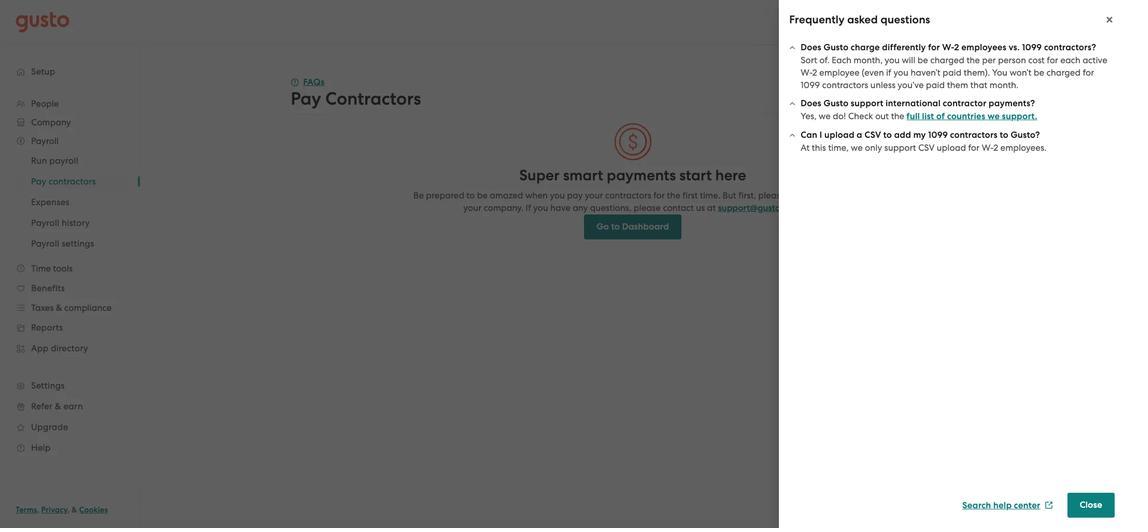 Task type: describe. For each thing, give the bounding box(es) containing it.
start
[[680, 166, 712, 185]]

if
[[526, 203, 531, 213]]

2 , from the left
[[67, 506, 70, 515]]

1 horizontal spatial be
[[918, 55, 929, 65]]

you've
[[898, 80, 924, 90]]

any
[[573, 203, 588, 213]]

1 horizontal spatial please
[[759, 190, 786, 201]]

go
[[597, 221, 609, 232]]

add
[[895, 130, 912, 141]]

search help center
[[963, 500, 1041, 511]]

of.
[[820, 55, 830, 65]]

asked
[[848, 13, 878, 26]]

1 vertical spatial support
[[885, 143, 917, 153]]

per
[[983, 55, 996, 65]]

i
[[820, 130, 823, 141]]

you
[[993, 67, 1008, 78]]

them
[[947, 80, 969, 90]]

up
[[842, 190, 853, 201]]

questions,
[[590, 203, 632, 213]]

to inside be prepared to be amazed when you pay your contractors for the first time. but first, please finish setting up your company. if you have any questions, please contact us at
[[467, 190, 475, 201]]

1 vertical spatial charged
[[1047, 67, 1081, 78]]

for down active
[[1083, 67, 1095, 78]]

&
[[72, 506, 77, 515]]

company.
[[484, 203, 524, 213]]

prepared
[[426, 190, 465, 201]]

employees
[[962, 42, 1007, 53]]

contractors for be prepared to be amazed when you pay your contractors for the first time. but first, please finish setting up your company. if you have any questions, please contact us at
[[605, 190, 652, 201]]

gusto?
[[1011, 130, 1040, 141]]

first,
[[739, 190, 757, 201]]

0 vertical spatial 2
[[955, 42, 960, 53]]

only
[[865, 143, 883, 153]]

1 , from the left
[[37, 506, 39, 515]]

0 vertical spatial your
[[585, 190, 603, 201]]

my
[[914, 130, 926, 141]]

close
[[1080, 500, 1103, 511]]

each
[[832, 55, 852, 65]]

go to dashboard
[[597, 221, 669, 232]]

1099 inside sort of. each month, you will be charged the per person cost for each active w-2 employee (even if you haven't paid them). you won't be charged for 1099 contractors unless you've paid them that month.
[[801, 80, 820, 90]]

0 horizontal spatial charged
[[931, 55, 965, 65]]

contractors for can i upload a csv to add my 1099 contractors to gusto?
[[951, 130, 998, 141]]

frequently
[[790, 13, 845, 26]]

them).
[[964, 67, 990, 78]]

questions
[[881, 13, 931, 26]]

but
[[723, 190, 737, 201]]

does for does gusto support international contractor payments?
[[801, 98, 822, 109]]

gusto for support
[[824, 98, 849, 109]]

does for does gusto charge differently for w-2 employees vs. 1099 contractors?
[[801, 42, 822, 53]]

0 horizontal spatial upload
[[825, 130, 855, 141]]

contractors inside sort of. each month, you will be charged the per person cost for each active w-2 employee (even if you haven't paid them). you won't be charged for 1099 contractors unless you've paid them that month.
[[823, 80, 869, 90]]

be prepared to be amazed when you pay your contractors for the first time. but first, please finish setting up your company. if you have any questions, please contact us at
[[413, 190, 853, 213]]

search
[[963, 500, 992, 511]]

contractors?
[[1045, 42, 1097, 53]]

contractor
[[943, 98, 987, 109]]

contractors
[[325, 88, 421, 109]]

terms link
[[16, 506, 37, 515]]

can
[[801, 130, 818, 141]]

for up haven't
[[929, 42, 940, 53]]

0 horizontal spatial please
[[634, 203, 661, 213]]

payments?
[[989, 98, 1036, 109]]

won't
[[1010, 67, 1032, 78]]

person
[[999, 55, 1027, 65]]

1 vertical spatial paid
[[926, 80, 945, 90]]

that
[[971, 80, 988, 90]]

faqs
[[303, 77, 325, 88]]

1 horizontal spatial we
[[851, 143, 863, 153]]

smart
[[563, 166, 604, 185]]

be
[[413, 190, 424, 201]]

1 horizontal spatial upload
[[937, 143, 966, 153]]

the inside yes, we do! check out the full list of countries we support.
[[891, 111, 905, 121]]

unless
[[871, 80, 896, 90]]

go to dashboard link
[[584, 215, 682, 240]]

at this time, we only support csv upload for w-2 employees.
[[801, 143, 1047, 153]]

can i upload a csv to add my 1099 contractors to gusto?
[[801, 130, 1040, 141]]

sort
[[801, 55, 818, 65]]

contact
[[663, 203, 694, 213]]

a
[[857, 130, 863, 141]]

privacy link
[[41, 506, 67, 515]]

0 vertical spatial support
[[851, 98, 884, 109]]

the inside sort of. each month, you will be charged the per person cost for each active w-2 employee (even if you haven't paid them). you won't be charged for 1099 contractors unless you've paid them that month.
[[967, 55, 980, 65]]

2 horizontal spatial 1099
[[1023, 42, 1042, 53]]

illustration of a coin image
[[614, 122, 652, 161]]

help
[[994, 500, 1012, 511]]

home image
[[16, 12, 69, 32]]

terms
[[16, 506, 37, 515]]

account menu element
[[925, 0, 1110, 44]]

w- inside sort of. each month, you will be charged the per person cost for each active w-2 employee (even if you haven't paid them). you won't be charged for 1099 contractors unless you've paid them that month.
[[801, 67, 813, 78]]

to left add
[[884, 130, 892, 141]]

1 horizontal spatial csv
[[919, 143, 935, 153]]

active
[[1083, 55, 1108, 65]]

search help center link
[[963, 500, 1053, 511]]

cookies button
[[79, 504, 108, 516]]

pay
[[567, 190, 583, 201]]

(even
[[862, 67, 884, 78]]



Task type: vqa. For each thing, say whether or not it's contained in the screenshot.
'Edit'
no



Task type: locate. For each thing, give the bounding box(es) containing it.
employees.
[[1001, 143, 1047, 153]]

center
[[1014, 500, 1041, 511]]

pay
[[291, 88, 321, 109]]

be up haven't
[[918, 55, 929, 65]]

0 vertical spatial paid
[[943, 67, 962, 78]]

2 up sort of. each month, you will be charged the per person cost for each active w-2 employee (even if you haven't paid them). you won't be charged for 1099 contractors unless you've paid them that month. on the top right
[[955, 42, 960, 53]]

for
[[929, 42, 940, 53], [1047, 55, 1059, 65], [1083, 67, 1095, 78], [969, 143, 980, 153], [654, 190, 665, 201]]

at
[[801, 143, 810, 153]]

you right if
[[534, 203, 548, 213]]

be inside be prepared to be amazed when you pay your contractors for the first time. but first, please finish setting up your company. if you have any questions, please contact us at
[[477, 190, 488, 201]]

2 left employees.
[[994, 143, 999, 153]]

0 vertical spatial gusto
[[824, 42, 849, 53]]

do!
[[833, 111, 846, 121]]

0 horizontal spatial support
[[851, 98, 884, 109]]

2 horizontal spatial 2
[[994, 143, 999, 153]]

full list of countries we support. link
[[907, 111, 1038, 122]]

1 horizontal spatial support
[[885, 143, 917, 153]]

csv
[[865, 130, 881, 141], [919, 143, 935, 153]]

1 horizontal spatial contractors
[[823, 80, 869, 90]]

your up the any
[[585, 190, 603, 201]]

us
[[696, 203, 705, 213]]

0 horizontal spatial we
[[819, 111, 831, 121]]

month,
[[854, 55, 883, 65]]

be left amazed
[[477, 190, 488, 201]]

1 does from the top
[[801, 42, 822, 53]]

the
[[967, 55, 980, 65], [891, 111, 905, 121], [667, 190, 681, 201]]

vs.
[[1009, 42, 1020, 53]]

1 vertical spatial gusto
[[824, 98, 849, 109]]

charged down does gusto charge differently for w-2 employees vs. 1099 contractors? at the right top of page
[[931, 55, 965, 65]]

finish
[[788, 190, 810, 201]]

2
[[955, 42, 960, 53], [813, 67, 818, 78], [994, 143, 999, 153]]

2 vertical spatial be
[[477, 190, 488, 201]]

2 vertical spatial the
[[667, 190, 681, 201]]

1 horizontal spatial 2
[[955, 42, 960, 53]]

1 vertical spatial does
[[801, 98, 822, 109]]

csv up only
[[865, 130, 881, 141]]

0 vertical spatial the
[[967, 55, 980, 65]]

0 vertical spatial be
[[918, 55, 929, 65]]

here
[[716, 166, 747, 185]]

pay contractors
[[291, 88, 421, 109]]

month.
[[990, 80, 1019, 90]]

be down cost
[[1034, 67, 1045, 78]]

your
[[585, 190, 603, 201], [464, 203, 482, 213]]

time,
[[829, 143, 849, 153]]

amazed
[[490, 190, 523, 201]]

w- down full list of countries we support. link
[[982, 143, 994, 153]]

2 does from the top
[[801, 98, 822, 109]]

2 horizontal spatial be
[[1034, 67, 1045, 78]]

international
[[886, 98, 941, 109]]

1 vertical spatial 1099
[[801, 80, 820, 90]]

we down payments?
[[988, 111, 1000, 122]]

the up 'them).'
[[967, 55, 980, 65]]

your down the prepared at the left top of page
[[464, 203, 482, 213]]

contractors down super smart payments start here at top
[[605, 190, 652, 201]]

faqs button
[[291, 76, 325, 89]]

setting
[[812, 190, 840, 201]]

cost
[[1029, 55, 1045, 65]]

2 horizontal spatial w-
[[982, 143, 994, 153]]

upload down of
[[937, 143, 966, 153]]

you up have
[[550, 190, 565, 201]]

1 horizontal spatial your
[[585, 190, 603, 201]]

2 gusto from the top
[[824, 98, 849, 109]]

list
[[923, 111, 935, 122]]

support down add
[[885, 143, 917, 153]]

when
[[526, 190, 548, 201]]

1 horizontal spatial ,
[[67, 506, 70, 515]]

to right the go
[[611, 221, 620, 232]]

we left do!
[[819, 111, 831, 121]]

you right "if"
[[894, 67, 909, 78]]

paid
[[943, 67, 962, 78], [926, 80, 945, 90]]

0 vertical spatial please
[[759, 190, 786, 201]]

2 vertical spatial contractors
[[605, 190, 652, 201]]

for inside be prepared to be amazed when you pay your contractors for the first time. but first, please finish setting up your company. if you have any questions, please contact us at
[[654, 190, 665, 201]]

this
[[812, 143, 826, 153]]

be
[[918, 55, 929, 65], [1034, 67, 1045, 78], [477, 190, 488, 201]]

cookies
[[79, 506, 108, 515]]

1 vertical spatial please
[[634, 203, 661, 213]]

charged down each
[[1047, 67, 1081, 78]]

2 vertical spatial 2
[[994, 143, 999, 153]]

you up "if"
[[885, 55, 900, 65]]

paid down haven't
[[926, 80, 945, 90]]

privacy
[[41, 506, 67, 515]]

employee
[[820, 67, 860, 78]]

at
[[707, 203, 716, 213]]

does up sort
[[801, 42, 822, 53]]

of
[[937, 111, 945, 122]]

2 down sort
[[813, 67, 818, 78]]

to right the prepared at the left top of page
[[467, 190, 475, 201]]

0 vertical spatial charged
[[931, 55, 965, 65]]

contractors
[[823, 80, 869, 90], [951, 130, 998, 141], [605, 190, 652, 201]]

support
[[851, 98, 884, 109], [885, 143, 917, 153]]

0 vertical spatial contractors
[[823, 80, 869, 90]]

check
[[849, 111, 873, 121]]

w- up sort of. each month, you will be charged the per person cost for each active w-2 employee (even if you haven't paid them). you won't be charged for 1099 contractors unless you've paid them that month. on the top right
[[943, 42, 955, 53]]

2 vertical spatial 1099
[[929, 130, 948, 141]]

support@gusto.com
[[718, 203, 800, 214]]

,
[[37, 506, 39, 515], [67, 506, 70, 515]]

2 horizontal spatial contractors
[[951, 130, 998, 141]]

close button
[[1068, 493, 1115, 518]]

0 vertical spatial upload
[[825, 130, 855, 141]]

will
[[902, 55, 916, 65]]

0 vertical spatial 1099
[[1023, 42, 1042, 53]]

gusto
[[824, 42, 849, 53], [824, 98, 849, 109]]

0 horizontal spatial ,
[[37, 506, 39, 515]]

1 vertical spatial contractors
[[951, 130, 998, 141]]

we
[[819, 111, 831, 121], [988, 111, 1000, 122], [851, 143, 863, 153]]

2 horizontal spatial the
[[967, 55, 980, 65]]

0 horizontal spatial contractors
[[605, 190, 652, 201]]

1 vertical spatial csv
[[919, 143, 935, 153]]

dashboard
[[622, 221, 669, 232]]

1 vertical spatial be
[[1034, 67, 1045, 78]]

time.
[[700, 190, 721, 201]]

0 horizontal spatial csv
[[865, 130, 881, 141]]

please up support@gusto.com link
[[759, 190, 786, 201]]

1 vertical spatial upload
[[937, 143, 966, 153]]

1 horizontal spatial 1099
[[929, 130, 948, 141]]

1099 up cost
[[1023, 42, 1042, 53]]

w- down sort
[[801, 67, 813, 78]]

upload up time,
[[825, 130, 855, 141]]

0 horizontal spatial 2
[[813, 67, 818, 78]]

contractors inside be prepared to be amazed when you pay your contractors for the first time. but first, please finish setting up your company. if you have any questions, please contact us at
[[605, 190, 652, 201]]

support.
[[1002, 111, 1038, 122]]

countries
[[947, 111, 986, 122]]

super
[[519, 166, 560, 185]]

1099 right my
[[929, 130, 948, 141]]

contractors down full list of countries we support. link
[[951, 130, 998, 141]]

yes,
[[801, 111, 817, 121]]

2 vertical spatial w-
[[982, 143, 994, 153]]

1 vertical spatial 2
[[813, 67, 818, 78]]

0 vertical spatial w-
[[943, 42, 955, 53]]

to left gusto?
[[1000, 130, 1009, 141]]

gusto up do!
[[824, 98, 849, 109]]

1 gusto from the top
[[824, 42, 849, 53]]

frequently asked questions
[[790, 13, 931, 26]]

each
[[1061, 55, 1081, 65]]

have
[[551, 203, 571, 213]]

gusto for charge
[[824, 42, 849, 53]]

for up the contact
[[654, 190, 665, 201]]

frequently asked questions dialog
[[779, 0, 1126, 528]]

for right cost
[[1047, 55, 1059, 65]]

, left the privacy
[[37, 506, 39, 515]]

first
[[683, 190, 698, 201]]

please up dashboard
[[634, 203, 661, 213]]

1 horizontal spatial charged
[[1047, 67, 1081, 78]]

2 inside sort of. each month, you will be charged the per person cost for each active w-2 employee (even if you haven't paid them). you won't be charged for 1099 contractors unless you've paid them that month.
[[813, 67, 818, 78]]

2 horizontal spatial we
[[988, 111, 1000, 122]]

out
[[876, 111, 889, 121]]

0 horizontal spatial 1099
[[801, 80, 820, 90]]

support up the "check"
[[851, 98, 884, 109]]

does gusto support international contractor payments?
[[801, 98, 1036, 109]]

0 vertical spatial does
[[801, 42, 822, 53]]

1 vertical spatial the
[[891, 111, 905, 121]]

the inside be prepared to be amazed when you pay your contractors for the first time. but first, please finish setting up your company. if you have any questions, please contact us at
[[667, 190, 681, 201]]

0 horizontal spatial w-
[[801, 67, 813, 78]]

if
[[887, 67, 892, 78]]

1 horizontal spatial w-
[[943, 42, 955, 53]]

for down full list of countries we support. link
[[969, 143, 980, 153]]

csv down can i upload a csv to add my 1099 contractors to gusto?
[[919, 143, 935, 153]]

yes, we do! check out the full list of countries we support.
[[801, 111, 1038, 122]]

does up yes,
[[801, 98, 822, 109]]

1099 down sort
[[801, 80, 820, 90]]

we down a on the top right
[[851, 143, 863, 153]]

does
[[801, 42, 822, 53], [801, 98, 822, 109]]

payments
[[607, 166, 676, 185]]

the left full
[[891, 111, 905, 121]]

super smart payments start here
[[519, 166, 747, 185]]

gusto up each
[[824, 42, 849, 53]]

we inside yes, we do! check out the full list of countries we support.
[[819, 111, 831, 121]]

1 vertical spatial w-
[[801, 67, 813, 78]]

charge
[[851, 42, 880, 53]]

1 vertical spatial your
[[464, 203, 482, 213]]

contractors down employee
[[823, 80, 869, 90]]

full
[[907, 111, 920, 122]]

0 horizontal spatial be
[[477, 190, 488, 201]]

0 horizontal spatial the
[[667, 190, 681, 201]]

paid up them
[[943, 67, 962, 78]]

differently
[[882, 42, 926, 53]]

, left the "&" on the bottom of page
[[67, 506, 70, 515]]

haven't
[[911, 67, 941, 78]]

sort of. each month, you will be charged the per person cost for each active w-2 employee (even if you haven't paid them). you won't be charged for 1099 contractors unless you've paid them that month.
[[801, 55, 1108, 90]]

0 horizontal spatial your
[[464, 203, 482, 213]]

does gusto charge differently for w-2 employees vs. 1099 contractors?
[[801, 42, 1097, 53]]

0 vertical spatial csv
[[865, 130, 881, 141]]

1 horizontal spatial the
[[891, 111, 905, 121]]

the up the contact
[[667, 190, 681, 201]]



